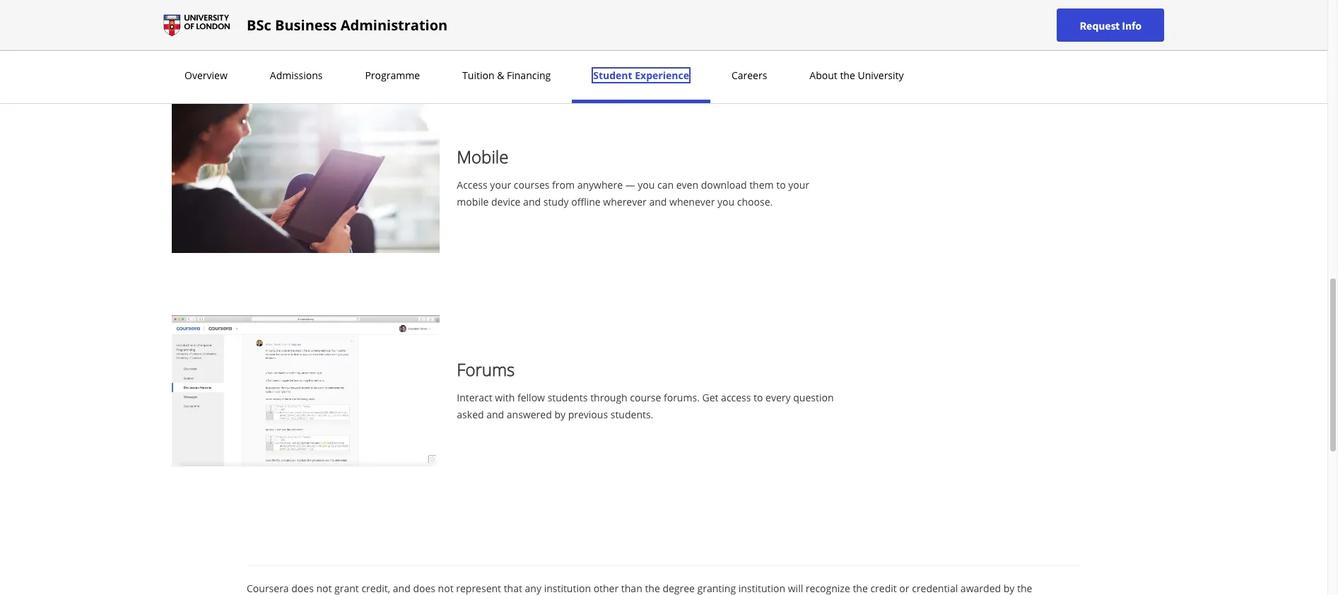Task type: describe. For each thing, give the bounding box(es) containing it.
and down the can
[[649, 195, 667, 208]]

financing
[[507, 69, 551, 82]]

from
[[552, 178, 575, 191]]

students.
[[611, 408, 653, 422]]

forums.
[[664, 391, 700, 405]]

1 be from the left
[[298, 19, 309, 33]]

0 vertical spatial of
[[374, 2, 383, 16]]

every
[[766, 391, 791, 405]]

1 vertical spatial in
[[202, 19, 211, 33]]

accompanied
[[521, 19, 583, 33]]

experience
[[635, 69, 689, 82]]

video,
[[312, 19, 339, 33]]

careers link
[[727, 69, 771, 82]]

student experience
[[593, 69, 689, 82]]

and up "both"
[[448, 2, 466, 16]]

interact
[[457, 391, 492, 405]]

to inside interact with fellow students through course forums. get access to every question asked and answered by previous students.
[[754, 391, 763, 405]]

course
[[630, 391, 661, 405]]

will
[[489, 19, 504, 33]]

forums
[[457, 358, 515, 381]]

by inside interact with fellow students through course forums. get access to every question asked and answered by previous students.
[[554, 408, 566, 422]]

overview
[[330, 2, 371, 16]]

through
[[590, 391, 627, 405]]

both
[[445, 19, 466, 33]]

choose.
[[737, 195, 773, 208]]

overview
[[184, 69, 227, 82]]

give
[[295, 2, 313, 16]]

tuition & financing
[[462, 69, 551, 82]]

and down courses
[[523, 195, 541, 208]]

your right them
[[788, 178, 809, 191]]

tuition & financing link
[[458, 69, 555, 82]]

to inside access your courses from anywhere — you can even download them to your mobile device and study offline wherever and whenever you choose.
[[776, 178, 786, 191]]

1 horizontal spatial of
[[433, 19, 442, 33]]

interactive
[[613, 19, 662, 33]]

about
[[810, 69, 837, 82]]

your left bsc
[[214, 19, 235, 33]]

&
[[497, 69, 504, 82]]

audio
[[342, 19, 368, 33]]

and inside interact with fellow students through course forums. get access to every question asked and answered by previous students.
[[486, 408, 504, 422]]

fellow
[[517, 391, 545, 405]]

have
[[468, 2, 490, 16]]

learning
[[682, 2, 719, 16]]

1 vertical spatial module
[[237, 19, 273, 33]]

mobile
[[457, 195, 489, 208]]

about the university link
[[805, 69, 908, 82]]

university
[[858, 69, 904, 82]]

the inside the lectures in your module give an overview of key concepts and have been designed to complement the other learning activities. the recorded lectures in your module may be video, audio only or a mix of both and will be accompanied by an interactive transcript.
[[636, 2, 651, 16]]

student
[[593, 69, 632, 82]]

admissions link
[[266, 69, 327, 82]]

overview link
[[180, 69, 232, 82]]

anywhere
[[577, 178, 623, 191]]

or
[[393, 19, 403, 33]]

them
[[749, 178, 774, 191]]

your right university of london image on the left top
[[233, 2, 254, 16]]

whenever
[[669, 195, 715, 208]]

with
[[495, 391, 515, 405]]

—
[[625, 178, 635, 191]]

access
[[457, 178, 488, 191]]

2 the from the left
[[767, 2, 784, 16]]

offline
[[571, 195, 601, 208]]

key
[[386, 2, 402, 16]]

1 vertical spatial the
[[840, 69, 855, 82]]

only
[[370, 19, 390, 33]]



Task type: vqa. For each thing, say whether or not it's contained in the screenshot.
By in Interact with fellow students through course forums. Get access to every question asked and answered by previous students.
yes



Task type: locate. For each thing, give the bounding box(es) containing it.
been
[[493, 2, 516, 16]]

your
[[233, 2, 254, 16], [214, 19, 235, 33], [490, 178, 511, 191], [788, 178, 809, 191]]

transcript.
[[664, 19, 711, 33]]

an
[[316, 2, 328, 16], [599, 19, 611, 33]]

admissions
[[270, 69, 323, 82]]

1 horizontal spatial the
[[840, 69, 855, 82]]

device
[[491, 195, 521, 208]]

in left bsc
[[222, 2, 231, 16]]

bsc business administration
[[247, 15, 448, 34]]

the lectures in your module give an overview of key concepts and have been designed to complement the other learning activities. the recorded lectures in your module may be video, audio only or a mix of both and will be accompanied by an interactive transcript.
[[163, 2, 829, 33]]

0 vertical spatial in
[[222, 2, 231, 16]]

lectures
[[183, 2, 220, 16], [163, 19, 200, 33]]

1 horizontal spatial an
[[599, 19, 611, 33]]

and down with
[[486, 408, 504, 422]]

tuition
[[462, 69, 494, 82]]

in up overview link on the top of the page
[[202, 19, 211, 33]]

0 vertical spatial module
[[257, 2, 292, 16]]

can
[[657, 178, 674, 191]]

access your courses from anywhere — you can even download them to your mobile device and study offline wherever and whenever you choose.
[[457, 178, 809, 208]]

concepts
[[404, 2, 445, 16]]

1 vertical spatial to
[[776, 178, 786, 191]]

other
[[654, 2, 679, 16]]

by
[[585, 19, 596, 33], [554, 408, 566, 422]]

the
[[163, 2, 180, 16], [767, 2, 784, 16]]

module
[[257, 2, 292, 16], [237, 19, 273, 33]]

programme
[[365, 69, 420, 82]]

business
[[275, 15, 337, 34]]

by down complement
[[585, 19, 596, 33]]

lectures up overview at the left top of page
[[163, 19, 200, 33]]

of right the mix
[[433, 19, 442, 33]]

0 horizontal spatial in
[[202, 19, 211, 33]]

the
[[636, 2, 651, 16], [840, 69, 855, 82]]

to left every
[[754, 391, 763, 405]]

you down the download
[[717, 195, 735, 208]]

you
[[638, 178, 655, 191], [717, 195, 735, 208]]

by down students
[[554, 408, 566, 422]]

previous
[[568, 408, 608, 422]]

asked
[[457, 408, 484, 422]]

0 vertical spatial you
[[638, 178, 655, 191]]

1 vertical spatial by
[[554, 408, 566, 422]]

by inside the lectures in your module give an overview of key concepts and have been designed to complement the other learning activities. the recorded lectures in your module may be video, audio only or a mix of both and will be accompanied by an interactive transcript.
[[585, 19, 596, 33]]

careers
[[732, 69, 767, 82]]

bsc
[[247, 15, 271, 34]]

you right "—"
[[638, 178, 655, 191]]

an up video,
[[316, 2, 328, 16]]

be down give
[[298, 19, 309, 33]]

0 horizontal spatial by
[[554, 408, 566, 422]]

0 vertical spatial to
[[563, 2, 573, 16]]

0 horizontal spatial of
[[374, 2, 383, 16]]

get
[[702, 391, 719, 405]]

1 horizontal spatial the
[[767, 2, 784, 16]]

of left key
[[374, 2, 383, 16]]

module up may
[[257, 2, 292, 16]]

1 vertical spatial of
[[433, 19, 442, 33]]

2 vertical spatial to
[[754, 391, 763, 405]]

programme link
[[361, 69, 424, 82]]

study
[[543, 195, 569, 208]]

activities.
[[722, 2, 764, 16]]

designed
[[519, 2, 561, 16]]

lectures left bsc
[[183, 2, 220, 16]]

0 horizontal spatial be
[[298, 19, 309, 33]]

about the university
[[810, 69, 904, 82]]

university of london image
[[163, 14, 230, 36]]

complement
[[575, 2, 634, 16]]

may
[[275, 19, 295, 33]]

1 the from the left
[[163, 2, 180, 16]]

download
[[701, 178, 747, 191]]

access
[[721, 391, 751, 405]]

0 horizontal spatial to
[[563, 2, 573, 16]]

1 vertical spatial an
[[599, 19, 611, 33]]

0 horizontal spatial an
[[316, 2, 328, 16]]

even
[[676, 178, 698, 191]]

0 horizontal spatial the
[[636, 2, 651, 16]]

mix
[[413, 19, 430, 33]]

0 vertical spatial the
[[636, 2, 651, 16]]

2 horizontal spatial to
[[776, 178, 786, 191]]

to inside the lectures in your module give an overview of key concepts and have been designed to complement the other learning activities. the recorded lectures in your module may be video, audio only or a mix of both and will be accompanied by an interactive transcript.
[[563, 2, 573, 16]]

recorded
[[787, 2, 829, 16]]

student experience link
[[589, 69, 693, 82]]

the up the interactive
[[636, 2, 651, 16]]

request info
[[1080, 18, 1142, 32]]

module left may
[[237, 19, 273, 33]]

2 be from the left
[[507, 19, 518, 33]]

1 horizontal spatial by
[[585, 19, 596, 33]]

to up accompanied
[[563, 2, 573, 16]]

question
[[793, 391, 834, 405]]

1 horizontal spatial to
[[754, 391, 763, 405]]

courses
[[514, 178, 550, 191]]

be right "will"
[[507, 19, 518, 33]]

to
[[563, 2, 573, 16], [776, 178, 786, 191], [754, 391, 763, 405]]

wherever
[[603, 195, 647, 208]]

an down complement
[[599, 19, 611, 33]]

the right about
[[840, 69, 855, 82]]

1 vertical spatial you
[[717, 195, 735, 208]]

0 vertical spatial by
[[585, 19, 596, 33]]

1 horizontal spatial in
[[222, 2, 231, 16]]

info
[[1122, 18, 1142, 32]]

be
[[298, 19, 309, 33], [507, 19, 518, 33]]

to right them
[[776, 178, 786, 191]]

1 horizontal spatial you
[[717, 195, 735, 208]]

of
[[374, 2, 383, 16], [433, 19, 442, 33]]

administration
[[341, 15, 448, 34]]

a
[[405, 19, 411, 33]]

0 horizontal spatial the
[[163, 2, 180, 16]]

0 vertical spatial an
[[316, 2, 328, 16]]

and down have
[[469, 19, 486, 33]]

and
[[448, 2, 466, 16], [469, 19, 486, 33], [523, 195, 541, 208], [649, 195, 667, 208], [486, 408, 504, 422]]

mobile
[[457, 145, 509, 168]]

0 horizontal spatial you
[[638, 178, 655, 191]]

interact with fellow students through course forums. get access to every question asked and answered by previous students.
[[457, 391, 834, 422]]

1 vertical spatial lectures
[[163, 19, 200, 33]]

answered
[[507, 408, 552, 422]]

request
[[1080, 18, 1120, 32]]

students
[[548, 391, 588, 405]]

your up device
[[490, 178, 511, 191]]

1 horizontal spatial be
[[507, 19, 518, 33]]

request info button
[[1057, 8, 1164, 42]]

0 vertical spatial lectures
[[183, 2, 220, 16]]

in
[[222, 2, 231, 16], [202, 19, 211, 33]]



